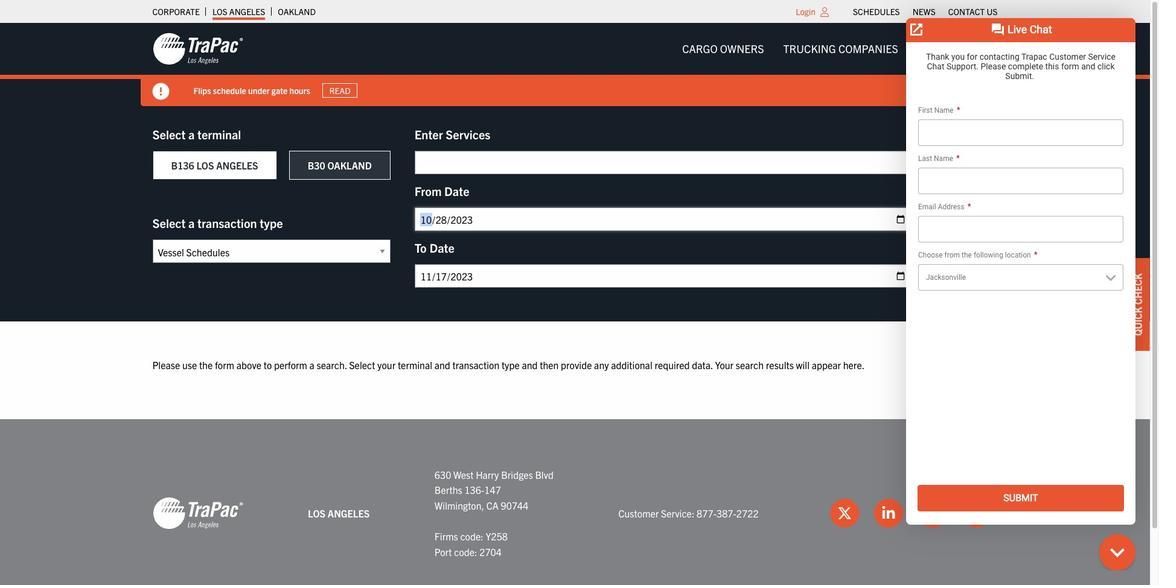 Task type: vqa. For each thing, say whether or not it's contained in the screenshot.
Reserved.
no



Task type: describe. For each thing, give the bounding box(es) containing it.
1 horizontal spatial type
[[502, 359, 520, 371]]

0 horizontal spatial oakland
[[278, 6, 316, 17]]

select for select a terminal
[[152, 127, 186, 142]]

trucking companies
[[783, 42, 898, 56]]

quick
[[1132, 307, 1144, 336]]

customer service: 877-387-2722
[[619, 508, 759, 520]]

To Date date field
[[415, 264, 912, 288]]

service:
[[661, 508, 695, 520]]

shipping
[[918, 42, 966, 56]]

banner containing cargo owners
[[0, 23, 1159, 106]]

schedule
[[213, 85, 246, 96]]

trucking companies link
[[774, 37, 908, 61]]

data.
[[692, 359, 713, 371]]

please
[[152, 359, 180, 371]]

search
[[736, 359, 764, 371]]

cargo
[[682, 42, 718, 56]]

date for from date
[[444, 184, 469, 199]]

from date
[[415, 184, 469, 199]]

flips schedule under gate hours
[[194, 85, 310, 96]]

0 vertical spatial type
[[260, 216, 283, 231]]

trucking
[[783, 42, 836, 56]]

use
[[182, 359, 197, 371]]

schedules
[[853, 6, 900, 17]]

above
[[237, 359, 261, 371]]

cargo owners link
[[673, 37, 774, 61]]

any
[[594, 359, 609, 371]]

corporate link
[[152, 3, 200, 20]]

1 vertical spatial angeles
[[216, 159, 258, 171]]

to
[[415, 240, 427, 255]]

los angeles image for banner containing cargo owners
[[152, 32, 243, 66]]

bridges
[[501, 469, 533, 481]]

ca
[[486, 500, 499, 512]]

check inside button
[[945, 135, 979, 147]]

blvd
[[535, 469, 554, 481]]

wilmington,
[[435, 500, 484, 512]]

news
[[913, 6, 936, 17]]

harry
[[476, 469, 499, 481]]

check button
[[936, 127, 998, 156]]

los angeles inside footer
[[308, 508, 370, 520]]

form
[[215, 359, 234, 371]]

firms
[[435, 531, 458, 543]]

required
[[655, 359, 690, 371]]

b136 los angeles
[[171, 159, 258, 171]]

your
[[377, 359, 396, 371]]

flips
[[194, 85, 211, 96]]

berths
[[435, 484, 462, 496]]

lines
[[969, 42, 998, 56]]

west
[[453, 469, 474, 481]]

1 vertical spatial check
[[1132, 274, 1144, 305]]

147
[[484, 484, 501, 496]]

contact
[[948, 6, 985, 17]]

solid image
[[152, 83, 169, 100]]

contact us
[[948, 6, 998, 17]]

firms code:  y258 port code:  2704
[[435, 531, 508, 558]]

0 vertical spatial los angeles
[[212, 6, 265, 17]]

hours
[[290, 85, 310, 96]]

port
[[435, 546, 452, 558]]

read
[[329, 85, 351, 96]]

los angeles link
[[212, 3, 265, 20]]

the
[[199, 359, 213, 371]]

y258
[[486, 531, 508, 543]]

customer
[[619, 508, 659, 520]]

630
[[435, 469, 451, 481]]

0 vertical spatial code:
[[460, 531, 483, 543]]

b30 oakland
[[308, 159, 372, 171]]

b30
[[308, 159, 325, 171]]

news link
[[913, 3, 936, 20]]

owners
[[720, 42, 764, 56]]

companies
[[839, 42, 898, 56]]

From Date date field
[[415, 208, 912, 231]]

0 vertical spatial terminal
[[197, 127, 241, 142]]

menu bar containing schedules
[[847, 3, 1004, 20]]

additional
[[611, 359, 653, 371]]

corporate
[[152, 6, 200, 17]]

please use the form above to perform a search. select your terminal and transaction type and then provide any additional required data. your search results will appear here.
[[152, 359, 865, 371]]

here.
[[843, 359, 865, 371]]

enter
[[415, 127, 443, 142]]

shipping lines
[[918, 42, 998, 56]]

select a terminal
[[152, 127, 241, 142]]

90744
[[501, 500, 529, 512]]



Task type: locate. For each thing, give the bounding box(es) containing it.
0 vertical spatial angeles
[[229, 6, 265, 17]]

login
[[796, 6, 816, 17]]

will
[[796, 359, 810, 371]]

from
[[415, 184, 442, 199]]

appear
[[812, 359, 841, 371]]

1 vertical spatial type
[[502, 359, 520, 371]]

your
[[715, 359, 734, 371]]

1 los angeles image from the top
[[152, 32, 243, 66]]

Enter Services text field
[[415, 151, 912, 174]]

oakland right b30
[[327, 159, 372, 171]]

b136
[[171, 159, 194, 171]]

terminal right your
[[398, 359, 432, 371]]

terminal
[[197, 127, 241, 142], [398, 359, 432, 371]]

oakland right los angeles link
[[278, 6, 316, 17]]

menu bar inside banner
[[673, 37, 1007, 61]]

1 vertical spatial los
[[196, 159, 214, 171]]

1 vertical spatial date
[[430, 240, 455, 255]]

877-
[[697, 508, 717, 520]]

under
[[248, 85, 270, 96]]

1 vertical spatial a
[[188, 216, 195, 231]]

1 horizontal spatial terminal
[[398, 359, 432, 371]]

read link
[[322, 83, 358, 98]]

1 vertical spatial select
[[152, 216, 186, 231]]

0 vertical spatial transaction
[[197, 216, 257, 231]]

los angeles image
[[152, 32, 243, 66], [152, 497, 243, 531]]

1 vertical spatial terminal
[[398, 359, 432, 371]]

light image
[[821, 7, 829, 17]]

los angeles image inside banner
[[152, 32, 243, 66]]

login link
[[796, 6, 816, 17]]

2 and from the left
[[522, 359, 538, 371]]

angeles
[[229, 6, 265, 17], [216, 159, 258, 171], [328, 508, 370, 520]]

and left then
[[522, 359, 538, 371]]

provide
[[561, 359, 592, 371]]

quick check link
[[1126, 259, 1150, 351]]

2 vertical spatial select
[[349, 359, 375, 371]]

1 vertical spatial code:
[[454, 546, 477, 558]]

menu bar down light 'image'
[[673, 37, 1007, 61]]

solid image
[[979, 137, 989, 147]]

0 vertical spatial select
[[152, 127, 186, 142]]

and right your
[[435, 359, 450, 371]]

los angeles
[[212, 6, 265, 17], [308, 508, 370, 520]]

results
[[766, 359, 794, 371]]

select down b136
[[152, 216, 186, 231]]

select
[[152, 127, 186, 142], [152, 216, 186, 231], [349, 359, 375, 371]]

2 vertical spatial a
[[309, 359, 314, 371]]

select a transaction type
[[152, 216, 283, 231]]

1 vertical spatial transaction
[[453, 359, 499, 371]]

2 los angeles image from the top
[[152, 497, 243, 531]]

0 vertical spatial los angeles image
[[152, 32, 243, 66]]

387-
[[717, 508, 737, 520]]

0 vertical spatial a
[[188, 127, 195, 142]]

a up b136
[[188, 127, 195, 142]]

1 horizontal spatial and
[[522, 359, 538, 371]]

a left 'search.'
[[309, 359, 314, 371]]

footer containing 630 west harry bridges blvd
[[0, 419, 1150, 586]]

banner
[[0, 23, 1159, 106]]

1 vertical spatial oakland
[[327, 159, 372, 171]]

footer
[[0, 419, 1150, 586]]

menu bar containing cargo owners
[[673, 37, 1007, 61]]

2722
[[737, 508, 759, 520]]

select left your
[[349, 359, 375, 371]]

1 horizontal spatial oakland
[[327, 159, 372, 171]]

los angeles image for footer containing 630 west harry bridges blvd
[[152, 497, 243, 531]]

1 vertical spatial los angeles
[[308, 508, 370, 520]]

630 west harry bridges blvd berths 136-147 wilmington, ca 90744
[[435, 469, 554, 512]]

check
[[945, 135, 979, 147], [1132, 274, 1144, 305]]

0 vertical spatial check
[[945, 135, 979, 147]]

los
[[212, 6, 227, 17], [196, 159, 214, 171], [308, 508, 326, 520]]

us
[[987, 6, 998, 17]]

to
[[264, 359, 272, 371]]

transaction
[[197, 216, 257, 231], [453, 359, 499, 371]]

0 horizontal spatial and
[[435, 359, 450, 371]]

code:
[[460, 531, 483, 543], [454, 546, 477, 558]]

0 horizontal spatial los angeles
[[212, 6, 265, 17]]

0 horizontal spatial transaction
[[197, 216, 257, 231]]

0 horizontal spatial check
[[945, 135, 979, 147]]

date for to date
[[430, 240, 455, 255]]

2 vertical spatial los
[[308, 508, 326, 520]]

cargo owners
[[682, 42, 764, 56]]

angeles inside footer
[[328, 508, 370, 520]]

code: right port at the bottom
[[454, 546, 477, 558]]

a down b136
[[188, 216, 195, 231]]

1 horizontal spatial transaction
[[453, 359, 499, 371]]

menu bar
[[847, 3, 1004, 20], [673, 37, 1007, 61]]

then
[[540, 359, 559, 371]]

1 horizontal spatial check
[[1132, 274, 1144, 305]]

to date
[[415, 240, 455, 255]]

0 horizontal spatial terminal
[[197, 127, 241, 142]]

2 vertical spatial angeles
[[328, 508, 370, 520]]

perform
[[274, 359, 307, 371]]

0 vertical spatial date
[[444, 184, 469, 199]]

gate
[[272, 85, 288, 96]]

and
[[435, 359, 450, 371], [522, 359, 538, 371]]

a
[[188, 127, 195, 142], [188, 216, 195, 231], [309, 359, 314, 371]]

shipping lines link
[[908, 37, 1007, 61]]

terminal up b136 los angeles
[[197, 127, 241, 142]]

1 vertical spatial menu bar
[[673, 37, 1007, 61]]

2704
[[480, 546, 502, 558]]

los angeles image inside footer
[[152, 497, 243, 531]]

code: up 2704
[[460, 531, 483, 543]]

0 vertical spatial los
[[212, 6, 227, 17]]

date right from
[[444, 184, 469, 199]]

date
[[444, 184, 469, 199], [430, 240, 455, 255]]

contact us link
[[948, 3, 998, 20]]

136-
[[465, 484, 484, 496]]

los inside footer
[[308, 508, 326, 520]]

select for select a transaction type
[[152, 216, 186, 231]]

search.
[[317, 359, 347, 371]]

0 vertical spatial oakland
[[278, 6, 316, 17]]

date right to
[[430, 240, 455, 255]]

oakland
[[278, 6, 316, 17], [327, 159, 372, 171]]

1 and from the left
[[435, 359, 450, 371]]

a for transaction
[[188, 216, 195, 231]]

type
[[260, 216, 283, 231], [502, 359, 520, 371]]

0 vertical spatial menu bar
[[847, 3, 1004, 20]]

select up b136
[[152, 127, 186, 142]]

schedules link
[[853, 3, 900, 20]]

0 horizontal spatial type
[[260, 216, 283, 231]]

1 horizontal spatial los angeles
[[308, 508, 370, 520]]

1 vertical spatial los angeles image
[[152, 497, 243, 531]]

oakland link
[[278, 3, 316, 20]]

menu bar up shipping
[[847, 3, 1004, 20]]

enter services
[[415, 127, 491, 142]]

services
[[446, 127, 491, 142]]

a for terminal
[[188, 127, 195, 142]]

quick check
[[1132, 274, 1144, 336]]



